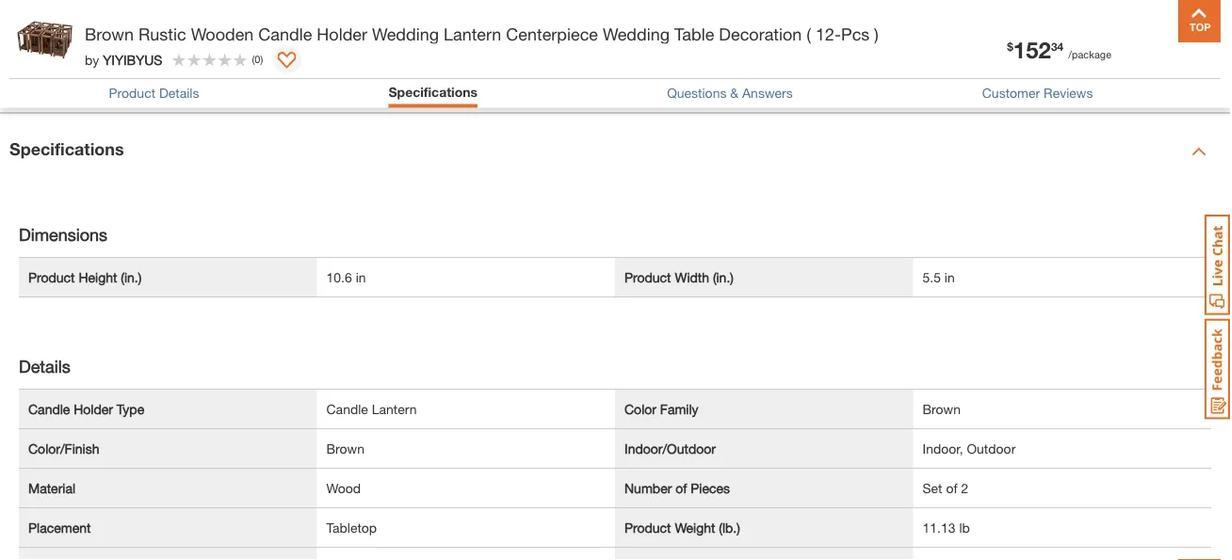 Task type: locate. For each thing, give the bounding box(es) containing it.
questions
[[667, 85, 727, 101]]

1 horizontal spatial specifications
[[389, 84, 478, 99]]

152
[[1014, 36, 1051, 63]]

2
[[961, 480, 969, 496]]

11.13 lb
[[923, 520, 970, 535]]

1 vertical spatial )
[[260, 53, 263, 65]]

0 horizontal spatial specifications
[[9, 139, 124, 159]]

in right 5.5 in the right of the page
[[945, 269, 955, 285]]

( left "display" icon
[[252, 53, 255, 65]]

type
[[117, 401, 144, 417]]

product down yiyibyus
[[109, 85, 156, 101]]

1 horizontal spatial candle
[[258, 24, 312, 44]]

candle
[[258, 24, 312, 44], [28, 401, 70, 417], [326, 401, 368, 417]]

2 vertical spatial brown
[[326, 441, 365, 456]]

specifications up dimensions
[[9, 139, 124, 159]]

of for pieces
[[676, 480, 687, 496]]

product image image
[[14, 9, 75, 71]]

color/finish
[[28, 441, 99, 456]]

product height (in.)
[[28, 269, 142, 285]]

1 horizontal spatial (in.)
[[713, 269, 734, 285]]

color
[[625, 401, 657, 417]]

details up candle holder type
[[19, 356, 70, 377]]

candle for candle holder type
[[28, 401, 70, 417]]

in right '10.6'
[[356, 269, 366, 285]]

specifications
[[389, 84, 478, 99], [9, 139, 124, 159]]

candle for candle lantern
[[326, 401, 368, 417]]

1 vertical spatial holder
[[74, 401, 113, 417]]

decoration
[[719, 24, 802, 44]]

)
[[875, 24, 879, 44], [260, 53, 263, 65]]

live chat image
[[1205, 215, 1230, 316]]

material
[[28, 480, 75, 496]]

number of pieces
[[625, 480, 730, 496]]

1 horizontal spatial holder
[[317, 24, 367, 44]]

outdoor
[[967, 441, 1016, 456]]

) right pcs
[[875, 24, 879, 44]]

(in.)
[[121, 269, 142, 285], [713, 269, 734, 285]]

(
[[807, 24, 811, 44], [252, 53, 255, 65]]

1 vertical spatial details
[[19, 356, 70, 377]]

dimensions
[[19, 225, 107, 245]]

/package
[[1069, 48, 1112, 60]]

of left pieces
[[676, 480, 687, 496]]

1 horizontal spatial brown
[[326, 441, 365, 456]]

answers
[[742, 85, 793, 101]]

pcs
[[841, 24, 870, 44]]

1 horizontal spatial (
[[807, 24, 811, 44]]

2 horizontal spatial brown
[[923, 401, 961, 417]]

1 of from the left
[[676, 480, 687, 496]]

(in.) right width
[[713, 269, 734, 285]]

0 horizontal spatial in
[[356, 269, 366, 285]]

feedback link image
[[1205, 318, 1230, 420]]

brown up by yiyibyus
[[85, 24, 134, 44]]

holder
[[317, 24, 367, 44], [74, 401, 113, 417]]

product details button
[[109, 85, 199, 101], [109, 85, 199, 101]]

candle holder type
[[28, 401, 144, 417]]

(in.) for product width (in.)
[[713, 269, 734, 285]]

details down yiyibyus
[[159, 85, 199, 101]]

yiyibyus
[[103, 52, 162, 67]]

table
[[675, 24, 714, 44]]

1 horizontal spatial of
[[946, 480, 958, 496]]

reviews
[[1044, 85, 1093, 101]]

5.5
[[923, 269, 941, 285]]

0 vertical spatial specifications
[[389, 84, 478, 99]]

1 vertical spatial (
[[252, 53, 255, 65]]

2 in from the left
[[945, 269, 955, 285]]

candle up wood
[[326, 401, 368, 417]]

candle up "display" icon
[[258, 24, 312, 44]]

brown
[[85, 24, 134, 44], [923, 401, 961, 417], [326, 441, 365, 456]]

in for 5.5 in
[[945, 269, 955, 285]]

policy
[[104, 35, 140, 51]]

2 (in.) from the left
[[713, 269, 734, 285]]

0 vertical spatial details
[[159, 85, 199, 101]]

1 horizontal spatial details
[[159, 85, 199, 101]]

in for 10.6 in
[[356, 269, 366, 285]]

questions & answers button
[[667, 85, 793, 101], [667, 85, 793, 101]]

( left 12-
[[807, 24, 811, 44]]

$ 152 34 /package
[[1007, 36, 1112, 63]]

0 horizontal spatial details
[[19, 356, 70, 377]]

0 horizontal spatial (
[[252, 53, 255, 65]]

of left 2
[[946, 480, 958, 496]]

(in.) right height
[[121, 269, 142, 285]]

of for 2
[[946, 480, 958, 496]]

0 horizontal spatial )
[[260, 53, 263, 65]]

return
[[61, 35, 101, 51]]

2 horizontal spatial candle
[[326, 401, 368, 417]]

product down number
[[625, 520, 671, 535]]

brown up wood
[[326, 441, 365, 456]]

return policy
[[61, 35, 140, 51]]

specifications down brown rustic wooden candle holder wedding lantern centerpiece wedding table decoration ( 12-pcs )
[[389, 84, 478, 99]]

1 horizontal spatial in
[[945, 269, 955, 285]]

top button
[[1179, 0, 1221, 42]]

brown rustic wooden candle holder wedding lantern centerpiece wedding table decoration ( 12-pcs )
[[85, 24, 879, 44]]

1 in from the left
[[356, 269, 366, 285]]

of
[[676, 480, 687, 496], [946, 480, 958, 496]]

product for product width (in.)
[[625, 269, 671, 285]]

2 of from the left
[[946, 480, 958, 496]]

product width (in.)
[[625, 269, 734, 285]]

0 horizontal spatial candle
[[28, 401, 70, 417]]

1 vertical spatial lantern
[[372, 401, 417, 417]]

) left "display" icon
[[260, 53, 263, 65]]

1 horizontal spatial lantern
[[444, 24, 502, 44]]

product for product height (in.)
[[28, 269, 75, 285]]

product down dimensions
[[28, 269, 75, 285]]

0 vertical spatial brown
[[85, 24, 134, 44]]

1 vertical spatial brown
[[923, 401, 961, 417]]

customer
[[982, 85, 1040, 101]]

wedding
[[372, 24, 439, 44], [603, 24, 670, 44]]

0 vertical spatial holder
[[317, 24, 367, 44]]

$
[[1007, 40, 1014, 53]]

candle up color/finish
[[28, 401, 70, 417]]

specifications button
[[389, 84, 478, 103], [389, 84, 478, 99], [0, 114, 1230, 189]]

lantern
[[444, 24, 502, 44], [372, 401, 417, 417]]

product for product details
[[109, 85, 156, 101]]

0 horizontal spatial of
[[676, 480, 687, 496]]

customer reviews button
[[982, 85, 1093, 101], [982, 85, 1093, 101]]

(lb.)
[[719, 520, 740, 535]]

0 vertical spatial )
[[875, 24, 879, 44]]

1 horizontal spatial )
[[875, 24, 879, 44]]

1 (in.) from the left
[[121, 269, 142, 285]]

set
[[923, 480, 943, 496]]

brown up indoor,
[[923, 401, 961, 417]]

0 horizontal spatial (in.)
[[121, 269, 142, 285]]

0 horizontal spatial wedding
[[372, 24, 439, 44]]

details
[[159, 85, 199, 101], [19, 356, 70, 377]]

product
[[109, 85, 156, 101], [28, 269, 75, 285], [625, 269, 671, 285], [625, 520, 671, 535]]

family
[[660, 401, 699, 417]]

1 horizontal spatial wedding
[[603, 24, 670, 44]]

in
[[356, 269, 366, 285], [945, 269, 955, 285]]

product left width
[[625, 269, 671, 285]]

10.6 in
[[326, 269, 366, 285]]

questions & answers
[[667, 85, 793, 101]]

color family
[[625, 401, 699, 417]]



Task type: vqa. For each thing, say whether or not it's contained in the screenshot.


Task type: describe. For each thing, give the bounding box(es) containing it.
set of 2
[[923, 480, 969, 496]]

5.5 in
[[923, 269, 955, 285]]

by yiyibyus
[[85, 52, 162, 67]]

width
[[675, 269, 709, 285]]

indoor, outdoor
[[923, 441, 1016, 456]]

pieces
[[691, 480, 730, 496]]

0 horizontal spatial holder
[[74, 401, 113, 417]]

product weight (lb.)
[[625, 520, 740, 535]]

product details
[[109, 85, 199, 101]]

number
[[625, 480, 672, 496]]

return policy link
[[61, 35, 140, 51]]

placement
[[28, 520, 91, 535]]

by
[[85, 52, 99, 67]]

display image
[[277, 52, 296, 71]]

height
[[79, 269, 117, 285]]

( 0 )
[[252, 53, 263, 65]]

caret image
[[1192, 144, 1207, 159]]

indoor/outdoor
[[625, 441, 716, 456]]

(in.) for product height (in.)
[[121, 269, 142, 285]]

10.6
[[326, 269, 352, 285]]

1 vertical spatial specifications
[[9, 139, 124, 159]]

tabletop
[[326, 520, 377, 535]]

wood
[[326, 480, 361, 496]]

centerpiece
[[506, 24, 598, 44]]

customer reviews
[[982, 85, 1093, 101]]

wooden
[[191, 24, 254, 44]]

0
[[255, 53, 260, 65]]

lb
[[959, 520, 970, 535]]

product for product weight (lb.)
[[625, 520, 671, 535]]

&
[[730, 85, 739, 101]]

11.13
[[923, 520, 956, 535]]

34
[[1051, 40, 1064, 53]]

candle lantern
[[326, 401, 417, 417]]

indoor,
[[923, 441, 963, 456]]

0 horizontal spatial lantern
[[372, 401, 417, 417]]

0 horizontal spatial brown
[[85, 24, 134, 44]]

0 vertical spatial lantern
[[444, 24, 502, 44]]

rustic
[[138, 24, 186, 44]]

2 wedding from the left
[[603, 24, 670, 44]]

0 vertical spatial (
[[807, 24, 811, 44]]

1 wedding from the left
[[372, 24, 439, 44]]

weight
[[675, 520, 716, 535]]

12-
[[816, 24, 841, 44]]



